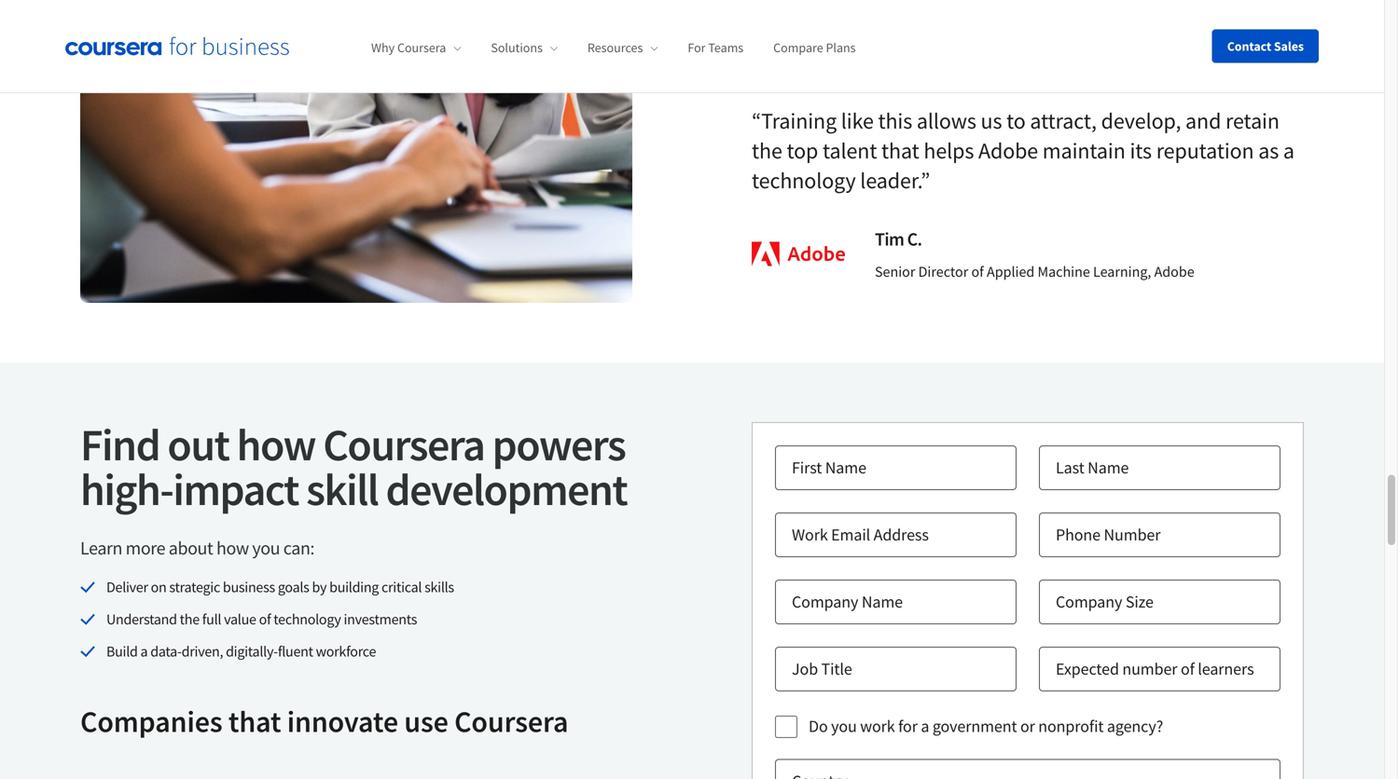 Task type: vqa. For each thing, say whether or not it's contained in the screenshot.
the goals
yes



Task type: describe. For each thing, give the bounding box(es) containing it.
first name
[[792, 458, 866, 478]]

number
[[1122, 659, 1177, 680]]

address
[[874, 525, 929, 546]]

learners
[[1198, 659, 1254, 680]]

for teams
[[688, 39, 744, 56]]

company for company name
[[792, 592, 858, 613]]

senior
[[875, 263, 915, 281]]

1 vertical spatial you
[[831, 716, 857, 737]]

coursera inside find out how coursera powers high-impact skill development
[[323, 417, 484, 473]]

first
[[792, 458, 822, 478]]

name for company name
[[862, 592, 903, 613]]

plans
[[826, 39, 856, 56]]

First Name text field
[[775, 446, 1017, 491]]

maintain
[[1043, 137, 1126, 165]]

last name
[[1056, 458, 1129, 478]]

skills
[[424, 578, 454, 597]]

teams
[[708, 39, 744, 56]]

coursera for business image
[[65, 37, 289, 56]]

tim
[[875, 228, 904, 251]]

by
[[312, 578, 327, 597]]

this
[[878, 107, 912, 135]]

build a data-driven, digitally-fluent workforce
[[106, 642, 376, 661]]

impact
[[173, 462, 299, 518]]

expected
[[1056, 659, 1119, 680]]

learn
[[80, 537, 122, 560]]

resources
[[587, 39, 643, 56]]

work email address
[[792, 525, 929, 546]]

nonprofit
[[1038, 716, 1104, 737]]

agency?
[[1107, 716, 1163, 737]]

use
[[404, 703, 448, 741]]

build
[[106, 642, 138, 661]]

company name
[[792, 592, 903, 613]]

Phone Number telephone field
[[1039, 513, 1281, 558]]

adobe inside training like this allows us to attract, develop, and retain the top talent that helps adobe maintain its reputation as a technology leader.
[[978, 137, 1038, 165]]

tim c.
[[875, 228, 922, 251]]

companies
[[80, 703, 223, 741]]

its
[[1130, 137, 1152, 165]]

advantages
[[902, 44, 977, 63]]

full
[[202, 610, 221, 629]]

c.
[[907, 228, 922, 251]]

for
[[688, 39, 706, 56]]

for
[[898, 716, 918, 737]]

high-
[[80, 462, 173, 518]]

coursera hiring solutions image
[[80, 0, 632, 303]]

contact
[[1227, 38, 1271, 55]]

and
[[1186, 107, 1221, 135]]

contact sales button
[[1212, 29, 1319, 63]]

senior director of applied machine learning, adobe
[[875, 263, 1194, 281]]

like
[[841, 107, 874, 135]]

solutions
[[491, 39, 543, 56]]

resources link
[[587, 39, 658, 56]]

why coursera
[[371, 39, 446, 56]]

compare plans link
[[773, 39, 856, 56]]

reputation
[[1156, 137, 1254, 165]]

last
[[1056, 458, 1084, 478]]

Do you work for a government or nonprofit agency? checkbox
[[775, 716, 797, 739]]

job title
[[792, 659, 852, 680]]

0 horizontal spatial that
[[228, 703, 281, 741]]

leader.
[[860, 166, 921, 194]]

the inside training like this allows us to attract, develop, and retain the top talent that helps adobe maintain its reputation as a technology leader.
[[752, 137, 782, 165]]

value
[[224, 610, 256, 629]]

goals
[[278, 578, 309, 597]]

phone number
[[1056, 525, 1161, 546]]

skill
[[306, 462, 378, 518]]

compare plans
[[773, 39, 856, 56]]

find
[[80, 417, 160, 473]]

us
[[981, 107, 1002, 135]]

name for first name
[[825, 458, 866, 478]]

more for explore
[[804, 44, 838, 63]]

1 vertical spatial adobe
[[1154, 263, 1194, 281]]

develop,
[[1101, 107, 1181, 135]]

machine
[[1038, 263, 1090, 281]]

1 vertical spatial how
[[216, 537, 249, 560]]

do you work for a government or nonprofit agency?
[[809, 716, 1163, 737]]

that inside training like this allows us to attract, develop, and retain the top talent that helps adobe maintain its reputation as a technology leader.
[[881, 137, 919, 165]]

or
[[1020, 716, 1035, 737]]

can:
[[283, 537, 314, 560]]

why coursera link
[[371, 39, 461, 56]]

applied
[[987, 263, 1035, 281]]

learning,
[[1093, 263, 1151, 281]]

0 horizontal spatial you
[[252, 537, 280, 560]]

top
[[787, 137, 818, 165]]

building
[[329, 578, 379, 597]]

company size
[[1056, 592, 1154, 613]]

for teams link
[[688, 39, 744, 56]]

workforce
[[316, 642, 376, 661]]

find out how coursera powers high-impact skill development
[[80, 417, 627, 518]]

explore
[[752, 44, 801, 63]]



Task type: locate. For each thing, give the bounding box(es) containing it.
0 vertical spatial that
[[881, 137, 919, 165]]

2 horizontal spatial of
[[1181, 659, 1195, 680]]

work
[[860, 716, 895, 737]]

that down this
[[881, 137, 919, 165]]

of right value at left
[[259, 610, 271, 629]]

phone
[[1056, 525, 1101, 546]]

Work Email Address email field
[[775, 513, 1017, 558]]

1 vertical spatial more
[[126, 537, 165, 560]]

adobe down to
[[978, 137, 1038, 165]]

training like this allows us to attract, develop, and retain the top talent that helps adobe maintain its reputation as a technology leader.
[[752, 107, 1295, 194]]

1 horizontal spatial technology
[[752, 166, 856, 194]]

as
[[1258, 137, 1279, 165]]

driven,
[[182, 642, 223, 661]]

attract,
[[1030, 107, 1097, 135]]

critical
[[381, 578, 422, 597]]

expected number of learners
[[1056, 659, 1254, 680]]

about
[[169, 537, 213, 560]]

technology
[[752, 166, 856, 194], [274, 610, 341, 629]]

1 company from the left
[[792, 592, 858, 613]]

of right number
[[1181, 659, 1195, 680]]

do
[[809, 716, 828, 737]]

more for learn
[[126, 537, 165, 560]]

job
[[792, 659, 818, 680]]

company up 'job title'
[[792, 592, 858, 613]]

0 vertical spatial more
[[804, 44, 838, 63]]

powers
[[492, 417, 625, 473]]

0 horizontal spatial of
[[259, 610, 271, 629]]

Company Name text field
[[775, 580, 1017, 625]]

2 horizontal spatial a
[[1283, 137, 1295, 165]]

digitally-
[[226, 642, 278, 661]]

how inside find out how coursera powers high-impact skill development
[[237, 417, 315, 473]]

the left top
[[752, 137, 782, 165]]

understand
[[106, 610, 177, 629]]

helps
[[924, 137, 974, 165]]

name right first
[[825, 458, 866, 478]]

2 vertical spatial of
[[1181, 659, 1195, 680]]

understand the full value of technology investments
[[106, 610, 417, 629]]

of for senior
[[971, 263, 984, 281]]

1 horizontal spatial adobe
[[1154, 263, 1194, 281]]

0 vertical spatial how
[[237, 417, 315, 473]]

company
[[792, 592, 858, 613], [1056, 592, 1122, 613]]

sales
[[1274, 38, 1304, 55]]

1 vertical spatial the
[[180, 610, 199, 629]]

how right out
[[237, 417, 315, 473]]

2 company from the left
[[1056, 592, 1122, 613]]

adobe logo image
[[752, 242, 845, 266]]

compare
[[773, 39, 823, 56]]

that down digitally-
[[228, 703, 281, 741]]

a right for
[[921, 716, 929, 737]]

0 horizontal spatial a
[[140, 642, 148, 661]]

name right last
[[1088, 458, 1129, 478]]

1 horizontal spatial you
[[831, 716, 857, 737]]

1 horizontal spatial that
[[881, 137, 919, 165]]

a right as
[[1283, 137, 1295, 165]]

Job Title text field
[[775, 647, 1017, 692]]

innovate
[[287, 703, 398, 741]]

0 horizontal spatial company
[[792, 592, 858, 613]]

0 vertical spatial a
[[1283, 137, 1295, 165]]

0 vertical spatial technology
[[752, 166, 856, 194]]

1 vertical spatial technology
[[274, 610, 341, 629]]

business
[[223, 578, 275, 597]]

1 horizontal spatial a
[[921, 716, 929, 737]]

a left data-
[[140, 642, 148, 661]]

company for company size
[[1056, 592, 1122, 613]]

1 horizontal spatial of
[[971, 263, 984, 281]]

technology down top
[[752, 166, 856, 194]]

work
[[792, 525, 828, 546]]

0 vertical spatial adobe
[[978, 137, 1038, 165]]

on
[[151, 578, 167, 597]]

of for expected
[[1181, 659, 1195, 680]]

1 vertical spatial of
[[259, 610, 271, 629]]

how right about
[[216, 537, 249, 560]]

number
[[1104, 525, 1161, 546]]

companies that innovate use coursera
[[80, 703, 568, 741]]

1 horizontal spatial more
[[804, 44, 838, 63]]

technology inside training like this allows us to attract, develop, and retain the top talent that helps adobe maintain its reputation as a technology leader.
[[752, 166, 856, 194]]

deliver
[[106, 578, 148, 597]]

out
[[167, 417, 229, 473]]

0 horizontal spatial the
[[180, 610, 199, 629]]

how
[[237, 417, 315, 473], [216, 537, 249, 560]]

retain
[[1226, 107, 1280, 135]]

adobe right learning, on the top right
[[1154, 263, 1194, 281]]

email
[[831, 525, 870, 546]]

name for last name
[[1088, 458, 1129, 478]]

you
[[252, 537, 280, 560], [831, 716, 857, 737]]

1 vertical spatial a
[[140, 642, 148, 661]]

director
[[918, 263, 968, 281]]

coursera
[[397, 39, 446, 56], [841, 44, 899, 63], [323, 417, 484, 473], [454, 703, 568, 741]]

of left applied
[[971, 263, 984, 281]]

0 horizontal spatial more
[[126, 537, 165, 560]]

data-
[[150, 642, 182, 661]]

training
[[761, 107, 837, 135]]

talent
[[823, 137, 877, 165]]

0 vertical spatial you
[[252, 537, 280, 560]]

of
[[971, 263, 984, 281], [259, 610, 271, 629], [1181, 659, 1195, 680]]

technology up fluent
[[274, 610, 341, 629]]

1 horizontal spatial company
[[1056, 592, 1122, 613]]

why
[[371, 39, 395, 56]]

you left "can:"
[[252, 537, 280, 560]]

the
[[752, 137, 782, 165], [180, 610, 199, 629]]

investments
[[344, 610, 417, 629]]

2 vertical spatial a
[[921, 716, 929, 737]]

you right the do on the right bottom
[[831, 716, 857, 737]]

a inside training like this allows us to attract, develop, and retain the top talent that helps adobe maintain its reputation as a technology leader.
[[1283, 137, 1295, 165]]

the left full
[[180, 610, 199, 629]]

development
[[386, 462, 627, 518]]

name down work email address email field on the right bottom
[[862, 592, 903, 613]]

that
[[881, 137, 919, 165], [228, 703, 281, 741]]

Last Name text field
[[1039, 446, 1281, 491]]

0 vertical spatial of
[[971, 263, 984, 281]]

title
[[821, 659, 852, 680]]

1 horizontal spatial the
[[752, 137, 782, 165]]

government
[[933, 716, 1017, 737]]

explore more coursera advantages link
[[737, 31, 1018, 76]]

1 vertical spatial that
[[228, 703, 281, 741]]

size
[[1126, 592, 1154, 613]]

allows
[[917, 107, 976, 135]]

0 vertical spatial the
[[752, 137, 782, 165]]

to
[[1006, 107, 1026, 135]]

fluent
[[278, 642, 313, 661]]

0 horizontal spatial adobe
[[978, 137, 1038, 165]]

company left "size"
[[1056, 592, 1122, 613]]

deliver on strategic business goals by building critical skills
[[106, 578, 454, 597]]

0 horizontal spatial technology
[[274, 610, 341, 629]]

explore more coursera advantages
[[752, 44, 977, 63]]

contact sales
[[1227, 38, 1304, 55]]

solutions link
[[491, 39, 558, 56]]



